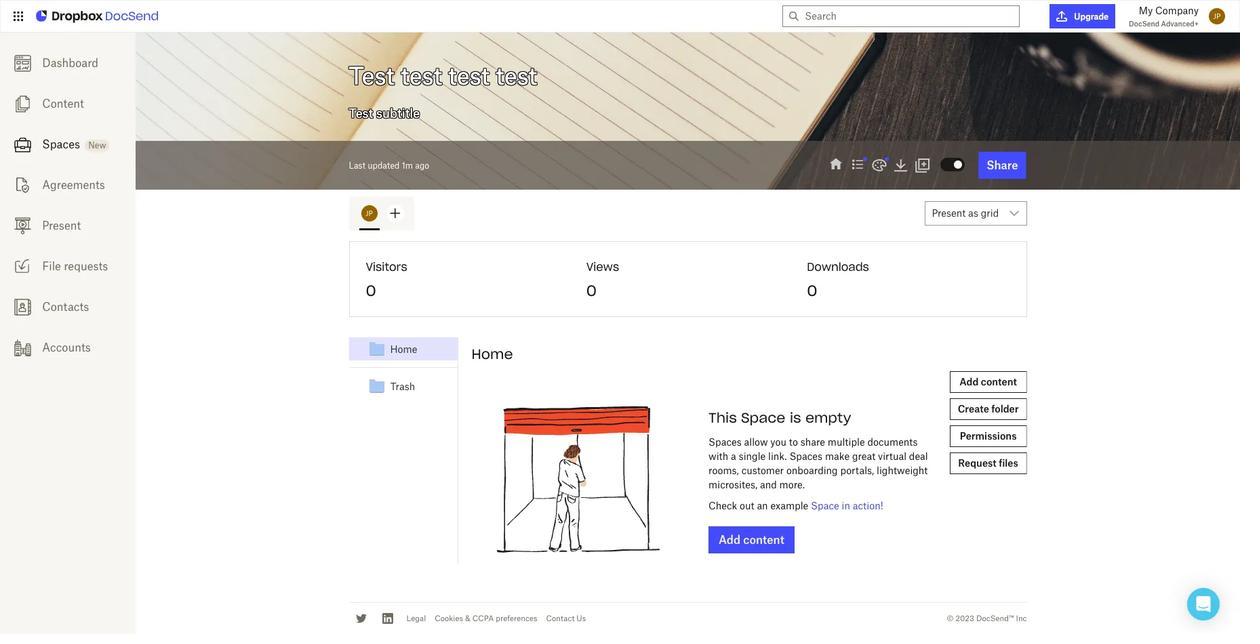 Task type: describe. For each thing, give the bounding box(es) containing it.
content
[[42, 97, 84, 111]]

sidebar ndas image
[[14, 177, 31, 194]]

file
[[42, 260, 61, 273]]

audit log image
[[850, 157, 866, 173]]

portals,
[[840, 465, 874, 477]]

0 vertical spatial add
[[960, 376, 979, 388]]

0 for views
[[586, 281, 597, 300]]

views
[[586, 260, 619, 274]]

files
[[999, 458, 1018, 469]]

0 vertical spatial add content button
[[950, 372, 1027, 393]]

in
[[842, 500, 850, 512]]

folder
[[991, 403, 1019, 415]]

contact
[[546, 614, 575, 624]]

1 horizontal spatial home
[[472, 346, 513, 363]]

contacts link
[[0, 287, 136, 327]]

ccpa
[[472, 614, 494, 624]]

dashboard
[[42, 56, 98, 70]]

file requests
[[42, 260, 108, 273]]

spaces new
[[42, 138, 106, 151]]

sidebar contacts image
[[14, 299, 31, 316]]

an
[[757, 500, 768, 512]]

contacts
[[42, 300, 89, 314]]

file requests link
[[0, 246, 136, 287]]

new
[[88, 140, 106, 151]]

cookies
[[435, 614, 463, 624]]

empty
[[805, 410, 851, 426]]

onboarding
[[786, 465, 838, 477]]

cookies & ccpa preferences
[[435, 614, 537, 624]]

is
[[790, 410, 801, 426]]

request files button
[[950, 453, 1027, 475]]

updated
[[368, 160, 400, 171]]

example
[[771, 500, 808, 512]]

2023
[[955, 614, 974, 624]]

multiple
[[828, 437, 865, 448]]

jp button
[[1205, 5, 1229, 28]]

sidebar spaces image
[[14, 136, 31, 153]]

1m
[[402, 160, 413, 171]]

make
[[825, 451, 850, 462]]

my company docsend advanced+
[[1129, 5, 1199, 28]]

check
[[709, 500, 737, 512]]

legal link
[[406, 614, 426, 624]]

spaces for spaces allow you to share multiple documents with a single link. spaces make great virtual deal rooms, customer onboarding portals, lightweight microsites, and more.
[[709, 437, 742, 448]]

trash
[[390, 381, 415, 392]]

0 for visitors
[[366, 281, 376, 300]]

this space is empty
[[709, 410, 851, 426]]

0 horizontal spatial add content button
[[709, 527, 795, 554]]

sidebar present image
[[14, 217, 31, 234]]

accounts
[[42, 341, 91, 355]]

receive image
[[14, 258, 31, 275]]

test for test test test test
[[349, 62, 395, 90]]

to
[[789, 437, 798, 448]]

rooms,
[[709, 465, 739, 477]]

share button
[[979, 152, 1026, 179]]

©
[[947, 614, 953, 624]]

content link
[[0, 83, 136, 124]]

contact us
[[546, 614, 586, 624]]

upgrade button
[[1050, 4, 1115, 28]]

single
[[739, 451, 766, 462]]

visitors
[[366, 260, 407, 274]]

allow
[[744, 437, 768, 448]]

Search text field
[[805, 6, 1014, 26]]

1 horizontal spatial add content
[[960, 376, 1017, 388]]

0 for downloads
[[807, 281, 817, 300]]

upgrade
[[1074, 11, 1109, 21]]

3 test from the left
[[496, 62, 537, 90]]

contact us link
[[546, 614, 586, 624]]

0 vertical spatial content
[[981, 376, 1017, 388]]

2 test from the left
[[448, 62, 490, 90]]

accounts link
[[0, 327, 136, 368]]

microsites,
[[709, 479, 757, 491]]

permissions
[[960, 431, 1017, 442]]

agreements link
[[0, 165, 136, 205]]

1 vertical spatial add
[[719, 534, 741, 547]]

this
[[709, 410, 737, 426]]

© 2023 docsend™ inc
[[947, 614, 1027, 624]]

great
[[852, 451, 875, 462]]

inc
[[1016, 614, 1027, 624]]



Task type: vqa. For each thing, say whether or not it's contained in the screenshot.
"great"
yes



Task type: locate. For each thing, give the bounding box(es) containing it.
toggle menu image
[[869, 155, 890, 176]]

3 0 from the left
[[807, 281, 817, 300]]

check out an example space in action!
[[709, 500, 883, 512]]

permissions button
[[950, 426, 1027, 447]]

last
[[349, 160, 365, 171]]

downloads
[[807, 260, 869, 274]]

you
[[770, 437, 787, 448]]

jp right advanced+
[[1213, 12, 1221, 20]]

0
[[366, 281, 376, 300], [586, 281, 597, 300], [807, 281, 817, 300]]

content down an
[[743, 534, 784, 547]]

1 horizontal spatial add content button
[[950, 372, 1027, 393]]

customer
[[741, 465, 784, 477]]

docsend™
[[976, 614, 1014, 624]]

2 dig_content folder default  24 image from the top
[[368, 378, 385, 395]]

dashboard link
[[0, 43, 136, 83]]

home
[[390, 343, 417, 355], [472, 346, 513, 363]]

trash link
[[368, 378, 415, 395]]

1 horizontal spatial test
[[448, 62, 490, 90]]

docsend
[[1129, 20, 1159, 28]]

my
[[1139, 5, 1153, 16]]

2 0 from the left
[[586, 281, 597, 300]]

present
[[42, 219, 81, 233]]

content
[[981, 376, 1017, 388], [743, 534, 784, 547]]

0 horizontal spatial 0
[[366, 281, 376, 300]]

1 vertical spatial spaces
[[709, 437, 742, 448]]

0 vertical spatial space
[[741, 410, 785, 426]]

test up test subtitle
[[349, 62, 395, 90]]

add up "create"
[[960, 376, 979, 388]]

sidebar accounts image
[[14, 340, 31, 356]]

test for test subtitle
[[349, 106, 373, 121]]

add content button
[[950, 372, 1027, 393], [709, 527, 795, 554]]

1 vertical spatial add content
[[719, 534, 784, 547]]

dig_content folder default  24 image for trash
[[368, 378, 385, 395]]

1 horizontal spatial content
[[981, 376, 1017, 388]]

us
[[577, 614, 586, 624]]

spaces for spaces new
[[42, 138, 80, 151]]

advanced+
[[1161, 20, 1199, 28]]

spaces left new
[[42, 138, 80, 151]]

a
[[731, 451, 736, 462]]

create folder
[[958, 403, 1019, 415]]

test test test test
[[349, 62, 537, 90]]

link.
[[768, 451, 787, 462]]

add down check
[[719, 534, 741, 547]]

requests
[[64, 260, 108, 273]]

&
[[465, 614, 470, 624]]

1 horizontal spatial jp
[[1213, 12, 1221, 20]]

dig_content folder default  24 image left trash
[[368, 378, 385, 395]]

home link
[[368, 341, 417, 357]]

spaces up the onboarding
[[789, 451, 822, 462]]

1 vertical spatial test
[[349, 106, 373, 121]]

agreements
[[42, 178, 105, 192]]

company
[[1155, 5, 1199, 16]]

0 down visitors
[[366, 281, 376, 300]]

create
[[958, 403, 989, 415]]

0 down downloads
[[807, 281, 817, 300]]

create folder button
[[950, 399, 1027, 420]]

out
[[740, 500, 754, 512]]

0 horizontal spatial spaces
[[42, 138, 80, 151]]

share
[[987, 159, 1018, 172]]

space left in
[[811, 500, 839, 512]]

add content down out
[[719, 534, 784, 547]]

0 horizontal spatial test
[[401, 62, 442, 90]]

subtitle
[[376, 106, 420, 121]]

add content up the create folder
[[960, 376, 1017, 388]]

dig_content folder default  24 image up trash link
[[368, 341, 385, 357]]

add content
[[960, 376, 1017, 388], [719, 534, 784, 547]]

add
[[960, 376, 979, 388], [719, 534, 741, 547]]

1 dig_content folder default  24 image from the top
[[368, 341, 385, 357]]

spaces up with
[[709, 437, 742, 448]]

test
[[401, 62, 442, 90], [448, 62, 490, 90], [496, 62, 537, 90]]

request files
[[958, 458, 1018, 469]]

0 vertical spatial jp
[[1213, 12, 1221, 20]]

2 horizontal spatial 0
[[807, 281, 817, 300]]

upgrade image
[[1057, 11, 1067, 22]]

spaces
[[42, 138, 80, 151], [709, 437, 742, 448], [789, 451, 822, 462]]

content up folder
[[981, 376, 1017, 388]]

test left subtitle
[[349, 106, 373, 121]]

with
[[709, 451, 728, 462]]

1 horizontal spatial 0
[[586, 281, 597, 300]]

2 horizontal spatial test
[[496, 62, 537, 90]]

jp inside jp button
[[366, 210, 373, 218]]

ago
[[415, 160, 429, 171]]

0 down views
[[586, 281, 597, 300]]

2 test from the top
[[349, 106, 373, 121]]

space up allow
[[741, 410, 785, 426]]

request
[[958, 458, 996, 469]]

0 vertical spatial dig_content folder default  24 image
[[368, 341, 385, 357]]

1 0 from the left
[[366, 281, 376, 300]]

space in action! link
[[811, 500, 883, 512]]

last updated 1m ago
[[349, 160, 429, 171]]

1 vertical spatial dig_content folder default  24 image
[[368, 378, 385, 395]]

1 horizontal spatial add
[[960, 376, 979, 388]]

1 vertical spatial content
[[743, 534, 784, 547]]

0 horizontal spatial home
[[390, 343, 417, 355]]

0 horizontal spatial space
[[741, 410, 785, 426]]

spaces allow you to share multiple documents with a single link. spaces make great virtual deal rooms, customer onboarding portals, lightweight microsites, and more.
[[709, 437, 928, 491]]

jp inside jp dropdown button
[[1213, 12, 1221, 20]]

dig_content folder default  24 image
[[368, 341, 385, 357], [368, 378, 385, 395]]

2 vertical spatial spaces
[[789, 451, 822, 462]]

1 vertical spatial space
[[811, 500, 839, 512]]

preferences
[[496, 614, 537, 624]]

lightweight
[[877, 465, 928, 477]]

jp for jp button
[[366, 210, 373, 218]]

virtual
[[878, 451, 907, 462]]

sidebar documents image
[[14, 95, 31, 112]]

0 horizontal spatial add
[[719, 534, 741, 547]]

1 vertical spatial add content button
[[709, 527, 795, 554]]

add content button down out
[[709, 527, 795, 554]]

documents
[[867, 437, 918, 448]]

jp for jp dropdown button
[[1213, 12, 1221, 20]]

action!
[[853, 500, 883, 512]]

0 horizontal spatial content
[[743, 534, 784, 547]]

jp
[[1213, 12, 1221, 20], [366, 210, 373, 218]]

jp button
[[359, 203, 379, 231]]

1 test from the top
[[349, 62, 395, 90]]

1 test from the left
[[401, 62, 442, 90]]

0 vertical spatial add content
[[960, 376, 1017, 388]]

test subtitle
[[349, 106, 420, 121]]

1 horizontal spatial space
[[811, 500, 839, 512]]

add content button up the create folder
[[950, 372, 1027, 393]]

cookies & ccpa preferences link
[[435, 614, 537, 624]]

0 horizontal spatial add content
[[719, 534, 784, 547]]

2 horizontal spatial spaces
[[789, 451, 822, 462]]

0 vertical spatial spaces
[[42, 138, 80, 151]]

dig_content folder default  24 image for home
[[368, 341, 385, 357]]

home image
[[828, 157, 844, 173]]

1 horizontal spatial spaces
[[709, 437, 742, 448]]

0 vertical spatial test
[[349, 62, 395, 90]]

1 vertical spatial jp
[[366, 210, 373, 218]]

and
[[760, 479, 777, 491]]

test
[[349, 62, 395, 90], [349, 106, 373, 121]]

more.
[[779, 479, 805, 491]]

0 horizontal spatial jp
[[366, 210, 373, 218]]

present link
[[0, 205, 136, 246]]

jp down updated
[[366, 210, 373, 218]]

sidebar dashboard image
[[14, 55, 31, 72]]

deal
[[909, 451, 928, 462]]

legal
[[406, 614, 426, 624]]



